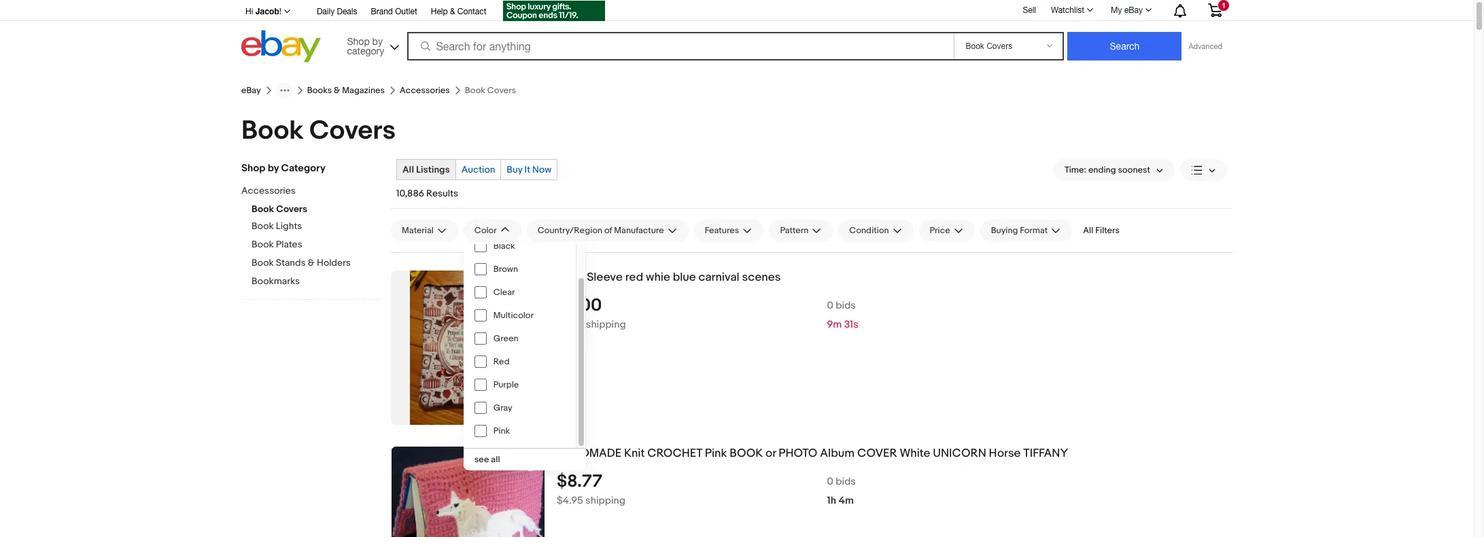 Task type: locate. For each thing, give the bounding box(es) containing it.
1 horizontal spatial &
[[334, 85, 340, 96]]

outlet
[[395, 7, 417, 16]]

contact
[[457, 7, 486, 16]]

1 vertical spatial covers
[[276, 203, 307, 215]]

1 horizontal spatial ebay
[[1124, 5, 1143, 15]]

multicolor
[[493, 310, 534, 321]]

plates
[[276, 239, 302, 250]]

1 horizontal spatial covers
[[309, 115, 396, 147]]

deals
[[337, 7, 357, 16]]

books & magazines
[[307, 85, 385, 96]]

handmade knit crochet pink book or photo album cover white unicorn horse tiffany link
[[557, 447, 1233, 461]]

0 horizontal spatial ebay
[[241, 85, 261, 96]]

see
[[474, 454, 489, 465]]

see all
[[474, 454, 500, 465]]

or
[[766, 447, 776, 460]]

accessories link right the magazines
[[400, 85, 450, 96]]

1 vertical spatial accessories
[[241, 185, 296, 196]]

& inside account navigation
[[450, 7, 455, 16]]

1 shipping from the top
[[586, 318, 626, 331]]

auction
[[461, 164, 495, 175]]

book left plates
[[252, 239, 274, 250]]

$9.00
[[557, 295, 602, 316]]

photo
[[779, 447, 817, 460]]

$8.77
[[557, 471, 602, 492]]

bookmarks
[[252, 275, 300, 287]]

0 inside 0 bids $4.95 shipping
[[827, 475, 834, 488]]

1 vertical spatial shipping
[[585, 494, 625, 507]]

bids inside 0 bids $4.95 shipping
[[836, 475, 856, 488]]

None submit
[[1068, 32, 1182, 61]]

1 vertical spatial &
[[334, 85, 340, 96]]

0 vertical spatial &
[[450, 7, 455, 16]]

covers up "lights"
[[276, 203, 307, 215]]

accessories down by
[[241, 185, 296, 196]]

red
[[625, 271, 643, 284]]

category
[[281, 162, 326, 175]]

1 vertical spatial 0
[[827, 475, 834, 488]]

covers down books & magazines link
[[309, 115, 396, 147]]

0 vertical spatial all
[[402, 164, 414, 175]]

& right books at the left of page
[[334, 85, 340, 96]]

your shopping cart contains 1 item image
[[1207, 3, 1223, 17]]

it
[[525, 164, 530, 175]]

1 horizontal spatial accessories
[[400, 85, 450, 96]]

sleeve
[[587, 271, 623, 284]]

all up 10,886
[[402, 164, 414, 175]]

book up $9.00
[[557, 271, 584, 284]]

all
[[491, 454, 500, 465]]

1 vertical spatial all
[[1083, 225, 1094, 236]]

advanced link
[[1182, 33, 1229, 60]]

stands
[[276, 257, 306, 269]]

& inside accessories book covers book lights book plates book stands & holders bookmarks
[[308, 257, 315, 269]]

1 vertical spatial bids
[[836, 475, 856, 488]]

1 0 from the top
[[827, 299, 834, 312]]

scenes
[[742, 271, 781, 284]]

all inside 'button'
[[1083, 225, 1094, 236]]

accessories
[[400, 85, 450, 96], [241, 185, 296, 196]]

brand outlet
[[371, 7, 417, 16]]

0 bids $4.95 shipping
[[557, 475, 856, 507]]

0 horizontal spatial covers
[[276, 203, 307, 215]]

0 vertical spatial ebay
[[1124, 5, 1143, 15]]

0 horizontal spatial &
[[308, 257, 315, 269]]

0 vertical spatial 0
[[827, 299, 834, 312]]

0 vertical spatial accessories
[[400, 85, 450, 96]]

accessories link
[[400, 85, 450, 96], [241, 185, 371, 198]]

book
[[241, 115, 304, 147], [252, 203, 274, 215], [252, 220, 274, 232], [252, 239, 274, 250], [252, 257, 274, 269], [557, 271, 584, 284]]

& right the 'help'
[[450, 7, 455, 16]]

book lights link
[[252, 220, 381, 233]]

pink down gray
[[493, 426, 510, 436]]

daily
[[317, 7, 335, 16]]

color
[[474, 225, 497, 236]]

all inside "link"
[[402, 164, 414, 175]]

1 vertical spatial pink
[[705, 447, 727, 460]]

my
[[1111, 5, 1122, 15]]

0 vertical spatial bids
[[836, 299, 856, 312]]

all left filters
[[1083, 225, 1094, 236]]

0 vertical spatial pink
[[493, 426, 510, 436]]

book covers
[[241, 115, 396, 147]]

sell link
[[1017, 5, 1042, 15]]

0 vertical spatial shipping
[[586, 318, 626, 331]]

brown
[[493, 264, 518, 275]]

accessories right the magazines
[[400, 85, 450, 96]]

shipping down $9.00
[[586, 318, 626, 331]]

red
[[493, 356, 510, 367]]

banner containing sell
[[241, 0, 1233, 66]]

31s
[[844, 318, 859, 331]]

& down book plates link
[[308, 257, 315, 269]]

listings
[[416, 164, 450, 175]]

sell
[[1023, 5, 1036, 15]]

book up bookmarks
[[252, 257, 274, 269]]

auction link
[[456, 160, 501, 179]]

by
[[268, 162, 279, 175]]

1h
[[827, 494, 836, 507]]

$6.00
[[557, 318, 584, 331]]

2 0 from the top
[[827, 475, 834, 488]]

brown link
[[464, 258, 576, 281]]

bids
[[836, 299, 856, 312], [836, 475, 856, 488]]

books & magazines link
[[307, 85, 385, 96]]

& for magazines
[[334, 85, 340, 96]]

see all button
[[464, 449, 586, 470]]

ebay
[[1124, 5, 1143, 15], [241, 85, 261, 96]]

book up by
[[241, 115, 304, 147]]

magazines
[[342, 85, 385, 96]]

0 vertical spatial accessories link
[[400, 85, 450, 96]]

book stands & holders link
[[252, 257, 381, 270]]

2 horizontal spatial &
[[450, 7, 455, 16]]

color button
[[464, 220, 521, 241]]

0 up 1h
[[827, 475, 834, 488]]

accessories link down category on the left top
[[241, 185, 371, 198]]

0 horizontal spatial all
[[402, 164, 414, 175]]

book plates link
[[252, 239, 381, 252]]

2 shipping from the top
[[585, 494, 625, 507]]

bids inside 0 bids $6.00 shipping
[[836, 299, 856, 312]]

shipping down '$8.77'
[[585, 494, 625, 507]]

daily deals
[[317, 7, 357, 16]]

shop
[[241, 162, 265, 175]]

1 horizontal spatial all
[[1083, 225, 1094, 236]]

accessories inside accessories book covers book lights book plates book stands & holders bookmarks
[[241, 185, 296, 196]]

green
[[493, 333, 519, 344]]

my ebay
[[1111, 5, 1143, 15]]

bids up "9m 31s"
[[836, 299, 856, 312]]

0 horizontal spatial accessories link
[[241, 185, 371, 198]]

bids up 4m
[[836, 475, 856, 488]]

& for contact
[[450, 7, 455, 16]]

1 vertical spatial accessories link
[[241, 185, 371, 198]]

shipping
[[586, 318, 626, 331], [585, 494, 625, 507]]

all
[[402, 164, 414, 175], [1083, 225, 1094, 236]]

pink left book
[[705, 447, 727, 460]]

shipping inside 0 bids $6.00 shipping
[[586, 318, 626, 331]]

horse
[[989, 447, 1021, 460]]

pink
[[493, 426, 510, 436], [705, 447, 727, 460]]

0 inside 0 bids $6.00 shipping
[[827, 299, 834, 312]]

blue
[[673, 271, 696, 284]]

0 horizontal spatial pink
[[493, 426, 510, 436]]

2 bids from the top
[[836, 475, 856, 488]]

banner
[[241, 0, 1233, 66]]

accessories book covers book lights book plates book stands & holders bookmarks
[[241, 185, 351, 287]]

all listings
[[402, 164, 450, 175]]

none submit inside banner
[[1068, 32, 1182, 61]]

1 bids from the top
[[836, 299, 856, 312]]

books
[[307, 85, 332, 96]]

0 up 9m
[[827, 299, 834, 312]]

0 horizontal spatial accessories
[[241, 185, 296, 196]]

shipping inside 0 bids $4.95 shipping
[[585, 494, 625, 507]]

now
[[532, 164, 552, 175]]

results
[[426, 188, 458, 199]]

handmade knit crochet pink book or photo album cover white unicorn horse tiffany
[[557, 447, 1068, 460]]

10,886
[[396, 188, 424, 199]]

knit
[[624, 447, 645, 460]]

2 vertical spatial &
[[308, 257, 315, 269]]

covers inside accessories book covers book lights book plates book stands & holders bookmarks
[[276, 203, 307, 215]]

1 horizontal spatial pink
[[705, 447, 727, 460]]

all for all filters
[[1083, 225, 1094, 236]]

1 horizontal spatial accessories link
[[400, 85, 450, 96]]



Task type: vqa. For each thing, say whether or not it's contained in the screenshot.
'Watchlist'
yes



Task type: describe. For each thing, give the bounding box(es) containing it.
crochet
[[647, 447, 702, 460]]

all filters button
[[1078, 220, 1125, 241]]

accessories for accessories
[[400, 85, 450, 96]]

$4.95
[[557, 494, 583, 507]]

purple link
[[464, 373, 576, 396]]

handmade knit crochet pink book or photo album cover white unicorn horse tiffany image
[[392, 447, 544, 537]]

0 vertical spatial covers
[[309, 115, 396, 147]]

help
[[431, 7, 448, 16]]

1 vertical spatial ebay
[[241, 85, 261, 96]]

bids for 0 bids $4.95 shipping
[[836, 475, 856, 488]]

shipping for $4.95
[[585, 494, 625, 507]]

bids for 0 bids $6.00 shipping
[[836, 299, 856, 312]]

daily deals link
[[317, 5, 357, 20]]

unicorn
[[933, 447, 986, 460]]

9m 31s
[[827, 318, 859, 331]]

all listings link
[[397, 160, 455, 179]]

book
[[730, 447, 763, 460]]

tap to watch item - handmade knit crochet pink book or photo album cover white unicorn horse tiffany image
[[521, 452, 540, 471]]

pink inside 'link'
[[705, 447, 727, 460]]

help & contact link
[[431, 5, 486, 20]]

multicolor link
[[464, 304, 576, 327]]

watchlist link
[[1044, 2, 1099, 18]]

buy it now
[[507, 164, 552, 175]]

black
[[493, 241, 515, 252]]

book sleeve red whie blue carnival scenes link
[[557, 271, 1233, 285]]

red link
[[464, 350, 576, 373]]

my ebay link
[[1104, 2, 1158, 18]]

account navigation
[[241, 0, 1233, 23]]

black link
[[464, 235, 576, 258]]

0 for 0 bids $4.95 shipping
[[827, 475, 834, 488]]

book down shop
[[252, 203, 274, 215]]

all for all listings
[[402, 164, 414, 175]]

shipping for $6.00
[[586, 318, 626, 331]]

white
[[900, 447, 930, 460]]

book sleeve red whie blue carnival scenes image
[[410, 271, 526, 425]]

accessories for accessories book covers book lights book plates book stands & holders bookmarks
[[241, 185, 296, 196]]

get the coupon image
[[503, 1, 605, 21]]

carnival
[[699, 271, 740, 284]]

4m
[[839, 494, 854, 507]]

buy
[[507, 164, 522, 175]]

gray
[[493, 402, 512, 413]]

purple
[[493, 379, 519, 390]]

ebay inside account navigation
[[1124, 5, 1143, 15]]

album
[[820, 447, 855, 460]]

tiffany
[[1023, 447, 1068, 460]]

advanced
[[1189, 42, 1222, 50]]

9m
[[827, 318, 842, 331]]

clear
[[493, 287, 515, 298]]

pink link
[[464, 419, 576, 443]]

1h 4m
[[827, 494, 854, 507]]

clear link
[[464, 281, 576, 304]]

watchlist
[[1051, 5, 1084, 15]]

holders
[[317, 257, 351, 269]]

bookmarks link
[[252, 275, 381, 288]]

whie
[[646, 271, 670, 284]]

brand
[[371, 7, 393, 16]]

all filters
[[1083, 225, 1120, 236]]

0 bids $6.00 shipping
[[557, 299, 856, 331]]

handmade
[[557, 447, 622, 460]]

0 for 0 bids $6.00 shipping
[[827, 299, 834, 312]]

green link
[[464, 327, 576, 350]]

buy it now link
[[501, 160, 557, 179]]

book left "lights"
[[252, 220, 274, 232]]

gray link
[[464, 396, 576, 419]]

10,886 results
[[396, 188, 458, 199]]

book sleeve red whie blue carnival scenes
[[557, 271, 781, 284]]

filters
[[1095, 225, 1120, 236]]

help & contact
[[431, 7, 486, 16]]

cover
[[857, 447, 897, 460]]



